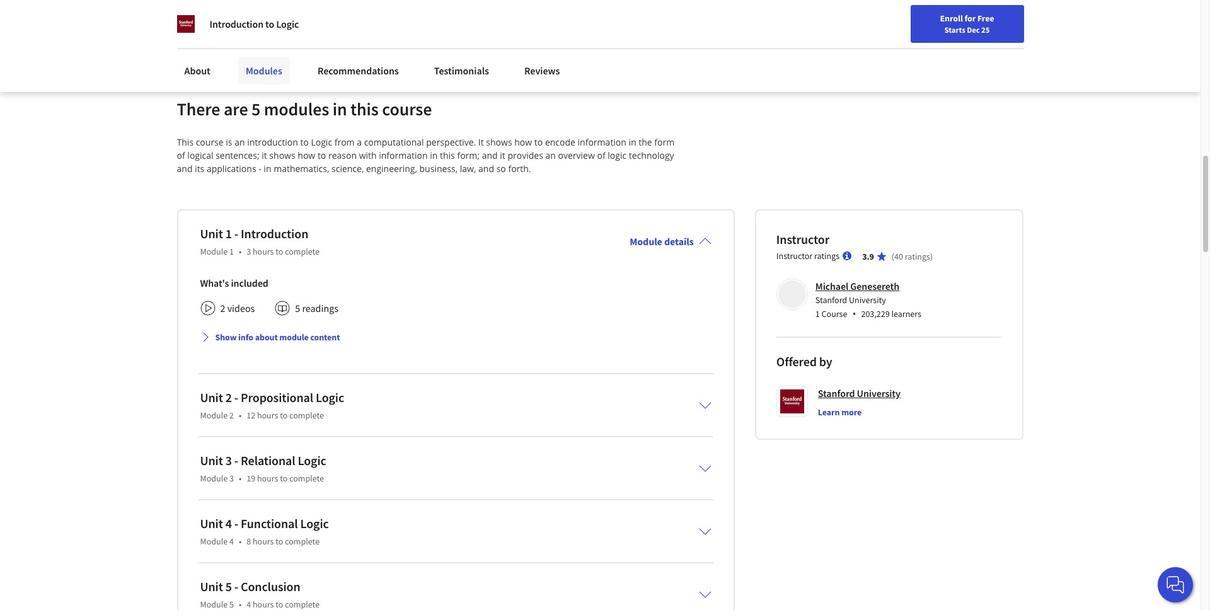 Task type: locate. For each thing, give the bounding box(es) containing it.
0 vertical spatial 3
[[247, 246, 251, 257]]

2 instructor from the top
[[777, 250, 813, 262]]

module inside unit 2 - propositional logic module 2 • 12 hours to complete
[[200, 410, 228, 421]]

1 vertical spatial an
[[546, 149, 556, 161]]

conclusion
[[241, 579, 301, 595]]

0 horizontal spatial of
[[177, 149, 185, 161]]

3 left relational
[[226, 453, 232, 468]]

course up logical
[[196, 136, 224, 148]]

complete inside unit 3 - relational logic module 3 • 19 hours to complete
[[290, 473, 324, 484]]

instructor up michael genesereth icon
[[777, 250, 813, 262]]

unit inside unit 4 - functional logic module 4 • 8 hours to complete
[[200, 516, 223, 532]]

1 vertical spatial this
[[351, 98, 379, 120]]

instructor for instructor
[[777, 231, 830, 247]]

by
[[820, 354, 833, 369]]

how up 'provides'
[[515, 136, 532, 148]]

stanford down michael
[[816, 294, 848, 306]]

complete inside unit 4 - functional logic module 4 • 8 hours to complete
[[285, 536, 320, 547]]

-
[[259, 163, 262, 175], [235, 226, 239, 241], [235, 390, 239, 405], [235, 453, 239, 468], [235, 516, 239, 532], [235, 579, 239, 595]]

relational
[[241, 453, 296, 468]]

logic inside unit 2 - propositional logic module 2 • 12 hours to complete
[[316, 390, 344, 405]]

1 unit from the top
[[200, 226, 223, 241]]

1 horizontal spatial of
[[598, 149, 606, 161]]

information down computational at the left top of the page
[[379, 149, 428, 161]]

unit
[[200, 226, 223, 241], [200, 390, 223, 405], [200, 453, 223, 468], [200, 516, 223, 532], [200, 579, 223, 595]]

4 left functional
[[226, 516, 232, 532]]

show info about module content
[[215, 332, 340, 343]]

instructor
[[777, 231, 830, 247], [777, 250, 813, 262]]

- left functional
[[235, 516, 239, 532]]

unit left relational
[[200, 453, 223, 468]]

1 horizontal spatial ratings
[[906, 251, 931, 262]]

4
[[226, 516, 232, 532], [230, 536, 234, 547], [247, 599, 251, 610]]

unit left conclusion
[[200, 579, 223, 595]]

in left the
[[629, 136, 637, 148]]

dec
[[968, 25, 981, 35]]

learn more button
[[819, 406, 862, 419]]

stanford
[[816, 294, 848, 306], [819, 387, 856, 400]]

1 horizontal spatial this
[[351, 98, 379, 120]]

complete down 'propositional'
[[290, 410, 324, 421]]

hours down conclusion
[[253, 599, 274, 610]]

4 unit from the top
[[200, 516, 223, 532]]

of down "this"
[[177, 149, 185, 161]]

course up computational at the left top of the page
[[382, 98, 432, 120]]

1 horizontal spatial information
[[578, 136, 627, 148]]

logic right relational
[[298, 453, 327, 468]]

1 horizontal spatial course
[[382, 98, 432, 120]]

logic
[[276, 18, 299, 30], [311, 136, 332, 148], [316, 390, 344, 405], [298, 453, 327, 468], [301, 516, 329, 532]]

information
[[578, 136, 627, 148], [379, 149, 428, 161]]

introduction down credential
[[210, 18, 264, 30]]

0 vertical spatial information
[[578, 136, 627, 148]]

unit inside unit 2 - propositional logic module 2 • 12 hours to complete
[[200, 390, 223, 405]]

0 vertical spatial shows
[[486, 136, 513, 148]]

2 vertical spatial 3
[[230, 473, 234, 484]]

genesereth
[[851, 280, 900, 292]]

computational
[[364, 136, 424, 148]]

3 unit from the top
[[200, 453, 223, 468]]

ratings right 40
[[906, 251, 931, 262]]

engineering,
[[366, 163, 417, 175]]

1
[[226, 226, 232, 241], [230, 246, 234, 257], [816, 308, 820, 320]]

0 vertical spatial introduction
[[210, 18, 264, 30]]

- inside unit 3 - relational logic module 3 • 19 hours to complete
[[235, 453, 239, 468]]

on
[[233, 19, 244, 32]]

- inside unit 5 - conclusion module 5 • 4 hours to complete
[[235, 579, 239, 595]]

learners
[[892, 308, 922, 320]]

1 vertical spatial instructor
[[777, 250, 813, 262]]

a
[[357, 136, 362, 148]]

hours right 12
[[257, 410, 278, 421]]

logic right functional
[[301, 516, 329, 532]]

shows down introduction
[[270, 149, 296, 161]]

logic inside unit 4 - functional logic module 4 • 8 hours to complete
[[301, 516, 329, 532]]

1 vertical spatial shows
[[270, 149, 296, 161]]

what's included
[[200, 277, 268, 289]]

25
[[982, 25, 990, 35]]

how
[[515, 136, 532, 148], [298, 149, 316, 161]]

203,229
[[862, 308, 890, 320]]

complete down functional
[[285, 536, 320, 547]]

michael genesereth stanford university 1 course • 203,229 learners
[[816, 280, 922, 321]]

0 vertical spatial course
[[382, 98, 432, 120]]

1 vertical spatial university
[[858, 387, 901, 400]]

it inside add this credential to your linkedin profile, resume, or cv share it on social media and in your performance review
[[225, 19, 231, 32]]

university
[[850, 294, 887, 306], [858, 387, 901, 400]]

1 vertical spatial your
[[329, 19, 348, 32]]

university inside michael genesereth stanford university 1 course • 203,229 learners
[[850, 294, 887, 306]]

0 horizontal spatial this
[[217, 4, 233, 17]]

and left "its"
[[177, 163, 193, 175]]

to inside unit 5 - conclusion module 5 • 4 hours to complete
[[276, 599, 283, 610]]

this inside add this credential to your linkedin profile, resume, or cv share it on social media and in your performance review
[[217, 4, 233, 17]]

in down the linkedin
[[319, 19, 327, 32]]

your down the linkedin
[[329, 19, 348, 32]]

1 vertical spatial introduction
[[241, 226, 309, 241]]

0 vertical spatial this
[[217, 4, 233, 17]]

perspective.
[[426, 136, 476, 148]]

• down conclusion
[[239, 599, 242, 610]]

• inside unit 2 - propositional logic module 2 • 12 hours to complete
[[239, 410, 242, 421]]

logic
[[608, 149, 627, 161]]

- for conclusion
[[235, 579, 239, 595]]

to inside unit 4 - functional logic module 4 • 8 hours to complete
[[276, 536, 283, 547]]

0 vertical spatial your
[[290, 4, 309, 17]]

this down perspective.
[[440, 149, 455, 161]]

your up "media"
[[290, 4, 309, 17]]

2 vertical spatial this
[[440, 149, 455, 161]]

an right is
[[235, 136, 245, 148]]

•
[[239, 246, 242, 257], [853, 307, 857, 321], [239, 410, 242, 421], [239, 473, 242, 484], [239, 536, 242, 547], [239, 599, 242, 610]]

0 vertical spatial stanford
[[816, 294, 848, 306]]

stanford university
[[819, 387, 901, 400]]

the
[[639, 136, 653, 148]]

0 vertical spatial 1
[[226, 226, 232, 241]]

complete down conclusion
[[285, 599, 320, 610]]

2 of from the left
[[598, 149, 606, 161]]

hours
[[253, 246, 274, 257], [257, 410, 278, 421], [257, 473, 278, 484], [253, 536, 274, 547], [253, 599, 274, 610]]

complete
[[285, 246, 320, 257], [290, 410, 324, 421], [290, 473, 324, 484], [285, 536, 320, 547], [285, 599, 320, 610]]

to
[[279, 4, 288, 17], [266, 18, 274, 30], [300, 136, 309, 148], [535, 136, 543, 148], [318, 149, 326, 161], [276, 246, 283, 257], [280, 410, 288, 421], [280, 473, 288, 484], [276, 536, 283, 547], [276, 599, 283, 610]]

this
[[217, 4, 233, 17], [351, 98, 379, 120], [440, 149, 455, 161]]

1 vertical spatial how
[[298, 149, 316, 161]]

2 left 12
[[230, 410, 234, 421]]

with
[[359, 149, 377, 161]]

content
[[311, 332, 340, 343]]

unit left functional
[[200, 516, 223, 532]]

unit up what's
[[200, 226, 223, 241]]

instructor up instructor ratings
[[777, 231, 830, 247]]

2 vertical spatial 2
[[230, 410, 234, 421]]

about
[[255, 332, 278, 343]]

coursera career certificate image
[[786, 0, 996, 70]]

- inside unit 4 - functional logic module 4 • 8 hours to complete
[[235, 516, 239, 532]]

• left 8
[[239, 536, 242, 547]]

hours inside unit 2 - propositional logic module 2 • 12 hours to complete
[[257, 410, 278, 421]]

it left on
[[225, 19, 231, 32]]

introduction up included
[[241, 226, 309, 241]]

university up more
[[858, 387, 901, 400]]

• inside michael genesereth stanford university 1 course • 203,229 learners
[[853, 307, 857, 321]]

- up what's included
[[235, 226, 239, 241]]

( 40 ratings )
[[892, 251, 934, 262]]

logic inside unit 3 - relational logic module 3 • 19 hours to complete
[[298, 453, 327, 468]]

40
[[895, 251, 904, 262]]

complete down relational
[[290, 473, 324, 484]]

it down introduction
[[262, 149, 267, 161]]

logic left from
[[311, 136, 332, 148]]

shows
[[486, 136, 513, 148], [270, 149, 296, 161]]

None search field
[[180, 8, 483, 33]]

profile,
[[350, 4, 380, 17]]

1 vertical spatial course
[[196, 136, 224, 148]]

)
[[931, 251, 934, 262]]

0 vertical spatial an
[[235, 136, 245, 148]]

logic for relational
[[298, 453, 327, 468]]

3
[[247, 246, 251, 257], [226, 453, 232, 468], [230, 473, 234, 484]]

unit inside unit 5 - conclusion module 5 • 4 hours to complete
[[200, 579, 223, 595]]

and
[[301, 19, 317, 32], [482, 149, 498, 161], [177, 163, 193, 175], [479, 163, 494, 175]]

complete inside unit 5 - conclusion module 5 • 4 hours to complete
[[285, 599, 320, 610]]

hours right 8
[[253, 536, 274, 547]]

unit down show on the bottom left of page
[[200, 390, 223, 405]]

offered
[[777, 354, 817, 369]]

about link
[[177, 57, 218, 85]]

sentences;
[[216, 149, 260, 161]]

4 inside unit 5 - conclusion module 5 • 4 hours to complete
[[247, 599, 251, 610]]

unit for unit 2 - propositional logic
[[200, 390, 223, 405]]

logic right 'propositional'
[[316, 390, 344, 405]]

instructor ratings
[[777, 250, 840, 262]]

0 horizontal spatial course
[[196, 136, 224, 148]]

hours right 19
[[257, 473, 278, 484]]

0 horizontal spatial it
[[225, 19, 231, 32]]

• left 19
[[239, 473, 242, 484]]

logic right social
[[276, 18, 299, 30]]

hours inside unit 3 - relational logic module 3 • 19 hours to complete
[[257, 473, 278, 484]]

how up 'mathematics,'
[[298, 149, 316, 161]]

introduction inside "unit 1 - introduction module 1 • 3 hours to complete"
[[241, 226, 309, 241]]

4 left 8
[[230, 536, 234, 547]]

resume,
[[382, 4, 416, 17]]

1 vertical spatial information
[[379, 149, 428, 161]]

2
[[220, 302, 225, 315], [226, 390, 232, 405], [230, 410, 234, 421]]

more
[[842, 407, 862, 418]]

of left logic
[[598, 149, 606, 161]]

and right "media"
[[301, 19, 317, 32]]

hours inside unit 4 - functional logic module 4 • 8 hours to complete
[[253, 536, 274, 547]]

8
[[247, 536, 251, 547]]

stanford up learn more button
[[819, 387, 856, 400]]

- for relational
[[235, 453, 239, 468]]

hours up included
[[253, 246, 274, 257]]

module inside "unit 1 - introduction module 1 • 3 hours to complete"
[[200, 246, 228, 257]]

shows right it
[[486, 136, 513, 148]]

• inside unit 4 - functional logic module 4 • 8 hours to complete
[[239, 536, 242, 547]]

its
[[195, 163, 205, 175]]

0 vertical spatial 2
[[220, 302, 225, 315]]

hours inside unit 5 - conclusion module 5 • 4 hours to complete
[[253, 599, 274, 610]]

show
[[215, 332, 237, 343]]

2 left videos
[[220, 302, 225, 315]]

ratings up michael
[[815, 250, 840, 262]]

- left 'propositional'
[[235, 390, 239, 405]]

english
[[960, 14, 990, 27]]

this right add
[[217, 4, 233, 17]]

• inside unit 3 - relational logic module 3 • 19 hours to complete
[[239, 473, 242, 484]]

- for propositional
[[235, 390, 239, 405]]

1 horizontal spatial your
[[329, 19, 348, 32]]

media
[[272, 19, 299, 32]]

this up a
[[351, 98, 379, 120]]

are
[[224, 98, 248, 120]]

0 horizontal spatial shows
[[270, 149, 296, 161]]

university down genesereth
[[850, 294, 887, 306]]

in inside add this credential to your linkedin profile, resume, or cv share it on social media and in your performance review
[[319, 19, 327, 32]]

an down the encode
[[546, 149, 556, 161]]

complete up 5 readings
[[285, 246, 320, 257]]

3 up included
[[247, 246, 251, 257]]

2 horizontal spatial this
[[440, 149, 455, 161]]

2 left 'propositional'
[[226, 390, 232, 405]]

3 left 19
[[230, 473, 234, 484]]

• left 12
[[239, 410, 242, 421]]

- inside "unit 1 - introduction module 1 • 3 hours to complete"
[[235, 226, 239, 241]]

complete inside unit 2 - propositional logic module 2 • 12 hours to complete
[[290, 410, 324, 421]]

• right course
[[853, 307, 857, 321]]

law,
[[460, 163, 476, 175]]

offered by
[[777, 354, 833, 369]]

2 vertical spatial 4
[[247, 599, 251, 610]]

module
[[280, 332, 309, 343]]

it up so
[[500, 149, 506, 161]]

unit inside unit 3 - relational logic module 3 • 19 hours to complete
[[200, 453, 223, 468]]

- for introduction
[[235, 226, 239, 241]]

- inside unit 2 - propositional logic module 2 • 12 hours to complete
[[235, 390, 239, 405]]

there are 5 modules in this course
[[177, 98, 432, 120]]

ratings
[[815, 250, 840, 262], [906, 251, 931, 262]]

overview
[[558, 149, 595, 161]]

show info about module content button
[[195, 326, 345, 349]]

information up logic
[[578, 136, 627, 148]]

4 down conclusion
[[247, 599, 251, 610]]

1 horizontal spatial how
[[515, 136, 532, 148]]

- left relational
[[235, 453, 239, 468]]

2 vertical spatial 1
[[816, 308, 820, 320]]

0 vertical spatial university
[[850, 294, 887, 306]]

1 instructor from the top
[[777, 231, 830, 247]]

• up what's included
[[239, 246, 242, 257]]

- inside this course is an introduction to logic from a computational perspective. it shows how to encode information in the form of logical sentences; it shows how to reason with information in this form; and it provides an overview of logic technology and its applications - in mathematics, science, engineering, business, law, and so forth.
[[259, 163, 262, 175]]

unit 5 - conclusion module 5 • 4 hours to complete
[[200, 579, 320, 610]]

in up from
[[333, 98, 347, 120]]

your
[[290, 4, 309, 17], [329, 19, 348, 32]]

an
[[235, 136, 245, 148], [546, 149, 556, 161]]

- left conclusion
[[235, 579, 239, 595]]

form
[[655, 136, 675, 148]]

0 vertical spatial instructor
[[777, 231, 830, 247]]

to inside unit 3 - relational logic module 3 • 19 hours to complete
[[280, 473, 288, 484]]

5 unit from the top
[[200, 579, 223, 595]]

0 horizontal spatial an
[[235, 136, 245, 148]]

- down sentences;
[[259, 163, 262, 175]]

in
[[319, 19, 327, 32], [333, 98, 347, 120], [629, 136, 637, 148], [430, 149, 438, 161], [264, 163, 272, 175]]

complete inside "unit 1 - introduction module 1 • 3 hours to complete"
[[285, 246, 320, 257]]

unit inside "unit 1 - introduction module 1 • 3 hours to complete"
[[200, 226, 223, 241]]

form;
[[458, 149, 480, 161]]

2 unit from the top
[[200, 390, 223, 405]]



Task type: vqa. For each thing, say whether or not it's contained in the screenshot.
The Stanford University
yes



Task type: describe. For each thing, give the bounding box(es) containing it.
michael genesereth image
[[779, 280, 807, 308]]

info
[[238, 332, 254, 343]]

recommendations
[[318, 64, 399, 77]]

linkedin
[[311, 4, 348, 17]]

recommendations link
[[310, 57, 407, 85]]

module inside unit 5 - conclusion module 5 • 4 hours to complete
[[200, 599, 228, 610]]

english button
[[937, 0, 1013, 41]]

credential
[[235, 4, 277, 17]]

business,
[[420, 163, 458, 175]]

performance
[[350, 19, 404, 32]]

hours inside "unit 1 - introduction module 1 • 3 hours to complete"
[[253, 246, 274, 257]]

cv
[[429, 4, 440, 17]]

what's
[[200, 277, 229, 289]]

instructor for instructor ratings
[[777, 250, 813, 262]]

chat with us image
[[1166, 575, 1186, 595]]

to inside add this credential to your linkedin profile, resume, or cv share it on social media and in your performance review
[[279, 4, 288, 17]]

shopping cart: 1 item image
[[907, 9, 930, 30]]

course
[[822, 308, 848, 320]]

1 vertical spatial stanford
[[819, 387, 856, 400]]

to inside "unit 1 - introduction module 1 • 3 hours to complete"
[[276, 246, 283, 257]]

0 vertical spatial 4
[[226, 516, 232, 532]]

module inside unit 4 - functional logic module 4 • 8 hours to complete
[[200, 536, 228, 547]]

- for functional
[[235, 516, 239, 532]]

functional
[[241, 516, 298, 532]]

2 horizontal spatial it
[[500, 149, 506, 161]]

about
[[184, 64, 211, 77]]

testimonials link
[[427, 57, 497, 85]]

mathematics,
[[274, 163, 329, 175]]

unit for unit 4 - functional logic
[[200, 516, 223, 532]]

5 readings
[[295, 302, 339, 315]]

unit for unit 5 - conclusion
[[200, 579, 223, 595]]

course inside this course is an introduction to logic from a computational perspective. it shows how to encode information in the form of logical sentences; it shows how to reason with information in this form; and it provides an overview of logic technology and its applications - in mathematics, science, engineering, business, law, and so forth.
[[196, 136, 224, 148]]

videos
[[227, 302, 255, 315]]

forth.
[[509, 163, 531, 175]]

michael
[[816, 280, 849, 292]]

and inside add this credential to your linkedin profile, resume, or cv share it on social media and in your performance review
[[301, 19, 317, 32]]

1 vertical spatial 1
[[230, 246, 234, 257]]

unit for unit 3 - relational logic
[[200, 453, 223, 468]]

review
[[406, 19, 434, 32]]

and down it
[[482, 149, 498, 161]]

included
[[231, 277, 268, 289]]

introduction to logic
[[210, 18, 299, 30]]

social
[[246, 19, 270, 32]]

1 horizontal spatial shows
[[486, 136, 513, 148]]

this
[[177, 136, 194, 148]]

readings
[[302, 302, 339, 315]]

to inside unit 2 - propositional logic module 2 • 12 hours to complete
[[280, 410, 288, 421]]

unit 1 - introduction module 1 • 3 hours to complete
[[200, 226, 320, 257]]

provides
[[508, 149, 544, 161]]

(
[[892, 251, 895, 262]]

for
[[965, 13, 976, 24]]

introduction
[[247, 136, 298, 148]]

stanford university link
[[819, 386, 901, 401]]

1 horizontal spatial an
[[546, 149, 556, 161]]

unit 2 - propositional logic module 2 • 12 hours to complete
[[200, 390, 344, 421]]

science,
[[332, 163, 364, 175]]

• inside unit 5 - conclusion module 5 • 4 hours to complete
[[239, 599, 242, 610]]

0 horizontal spatial ratings
[[815, 250, 840, 262]]

3 inside "unit 1 - introduction module 1 • 3 hours to complete"
[[247, 246, 251, 257]]

starts
[[945, 25, 966, 35]]

2 videos
[[220, 302, 255, 315]]

module details
[[630, 235, 694, 248]]

3.9
[[863, 251, 875, 262]]

in down introduction
[[264, 163, 272, 175]]

technology
[[629, 149, 675, 161]]

add
[[198, 4, 215, 17]]

logical
[[188, 149, 214, 161]]

enroll for free starts dec 25
[[941, 13, 995, 35]]

and left so
[[479, 163, 494, 175]]

1 horizontal spatial it
[[262, 149, 267, 161]]

michael genesereth link
[[816, 280, 900, 292]]

unit 3 - relational logic module 3 • 19 hours to complete
[[200, 453, 327, 484]]

in up business,
[[430, 149, 438, 161]]

testimonials
[[434, 64, 489, 77]]

0 horizontal spatial your
[[290, 4, 309, 17]]

logic for functional
[[301, 516, 329, 532]]

free
[[978, 13, 995, 24]]

0 horizontal spatial information
[[379, 149, 428, 161]]

1 inside michael genesereth stanford university 1 course • 203,229 learners
[[816, 308, 820, 320]]

1 vertical spatial 2
[[226, 390, 232, 405]]

stanford university image
[[177, 15, 195, 33]]

propositional
[[241, 390, 314, 405]]

details
[[665, 235, 694, 248]]

unit for unit 1 - introduction
[[200, 226, 223, 241]]

enroll
[[941, 13, 964, 24]]

0 vertical spatial how
[[515, 136, 532, 148]]

logic for propositional
[[316, 390, 344, 405]]

hours for propositional
[[257, 410, 278, 421]]

this inside this course is an introduction to logic from a computational perspective. it shows how to encode information in the form of logical sentences; it shows how to reason with information in this form; and it provides an overview of logic technology and its applications - in mathematics, science, engineering, business, law, and so forth.
[[440, 149, 455, 161]]

stanford inside michael genesereth stanford university 1 course • 203,229 learners
[[816, 294, 848, 306]]

this course is an introduction to logic from a computational perspective. it shows how to encode information in the form of logical sentences; it shows how to reason with information in this form; and it provides an overview of logic technology and its applications - in mathematics, science, engineering, business, law, and so forth.
[[177, 136, 677, 175]]

modules link
[[238, 57, 290, 85]]

0 horizontal spatial how
[[298, 149, 316, 161]]

complete for propositional
[[290, 410, 324, 421]]

hours for functional
[[253, 536, 274, 547]]

1 of from the left
[[177, 149, 185, 161]]

unit 4 - functional logic module 4 • 8 hours to complete
[[200, 516, 329, 547]]

encode
[[545, 136, 576, 148]]

reviews
[[525, 64, 560, 77]]

module inside unit 3 - relational logic module 3 • 19 hours to complete
[[200, 473, 228, 484]]

logic inside this course is an introduction to logic from a computational perspective. it shows how to encode information in the form of logical sentences; it shows how to reason with information in this form; and it provides an overview of logic technology and its applications - in mathematics, science, engineering, business, law, and so forth.
[[311, 136, 332, 148]]

reason
[[329, 149, 357, 161]]

hours for relational
[[257, 473, 278, 484]]

• inside "unit 1 - introduction module 1 • 3 hours to complete"
[[239, 246, 242, 257]]

1 vertical spatial 4
[[230, 536, 234, 547]]

so
[[497, 163, 506, 175]]

complete for relational
[[290, 473, 324, 484]]

12
[[247, 410, 256, 421]]

there
[[177, 98, 220, 120]]

1 vertical spatial 3
[[226, 453, 232, 468]]

from
[[335, 136, 355, 148]]

learn
[[819, 407, 840, 418]]

modules
[[246, 64, 282, 77]]

share
[[198, 19, 223, 32]]

reviews link
[[517, 57, 568, 85]]

complete for functional
[[285, 536, 320, 547]]

is
[[226, 136, 232, 148]]

applications
[[207, 163, 256, 175]]

19
[[247, 473, 256, 484]]



